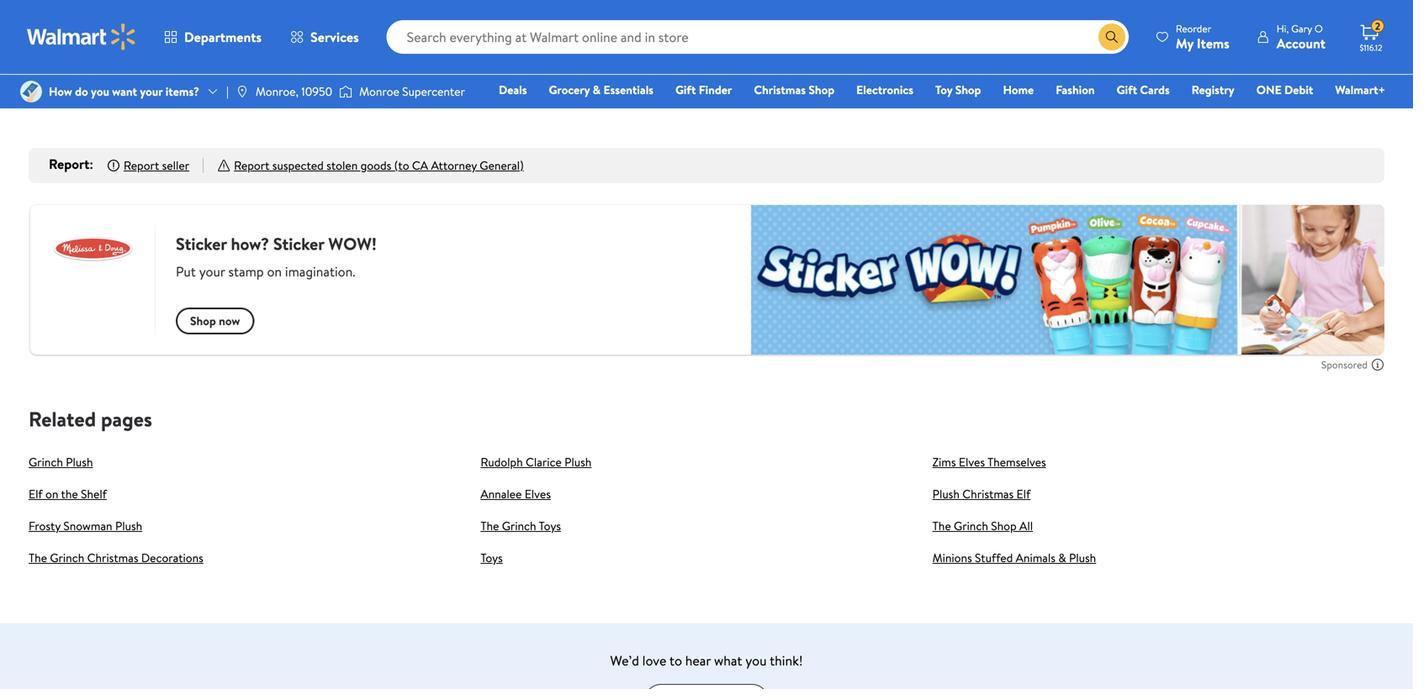 Task type: vqa. For each thing, say whether or not it's contained in the screenshot.
The Grinch Toys Grinch
yes



Task type: describe. For each thing, give the bounding box(es) containing it.
the grinch christmas decorations link
[[29, 550, 203, 567]]

report suspected stolen goods (to ca attorney general)
[[234, 157, 524, 174]]

monroe supercenter
[[359, 83, 465, 100]]

1 product group from the left
[[32, 0, 221, 128]]

1 elf from the left
[[29, 486, 43, 503]]

plush right animals
[[1069, 550, 1097, 567]]

minions stuffed animals & plush
[[933, 550, 1097, 567]]

fashion link
[[1049, 81, 1103, 99]]

shaped
[[395, 0, 437, 10]]

1 vertical spatial toys
[[481, 550, 503, 567]]

services
[[311, 28, 359, 46]]

10950
[[301, 83, 332, 100]]

day left items
[[1175, 33, 1190, 48]]

the grinch shop all link
[[933, 518, 1033, 535]]

toys link
[[481, 550, 503, 567]]

day up deals link
[[501, 54, 516, 69]]

5 product group from the left
[[936, 0, 1125, 128]]

general)
[[480, 157, 524, 174]]

moissanite
[[258, 10, 320, 28]]

ad disclaimer and feedback image
[[1371, 358, 1385, 372]]

 image for how do you want your items?
[[20, 81, 42, 103]]

stuffed
[[975, 550, 1013, 567]]

product group containing 1164
[[484, 0, 673, 128]]

silver
[[334, 47, 366, 65]]

day down plating
[[270, 81, 285, 95]]

themselves
[[988, 454, 1046, 471]]

toy
[[936, 82, 953, 98]]

prong
[[269, 0, 305, 10]]

suspected
[[272, 157, 324, 174]]

shop for toy shop
[[956, 82, 981, 98]]

the for the grinch christmas decorations
[[29, 550, 47, 567]]

plush up the
[[66, 454, 93, 471]]

round
[[354, 0, 391, 10]]

:
[[90, 155, 93, 173]]

shipping down over
[[288, 81, 324, 95]]

walmart+ link
[[1328, 81, 1393, 99]]

plush down zims
[[933, 486, 960, 503]]

clarice
[[526, 454, 562, 471]]

the grinch shop all
[[933, 518, 1033, 535]]

snowman
[[63, 518, 112, 535]]

the grinch christmas decorations
[[29, 550, 203, 567]]

gary
[[1292, 21, 1313, 36]]

grinch for the grinch shop all
[[954, 518, 989, 535]]

toy shop
[[936, 82, 981, 98]]

reorder my items
[[1176, 21, 1230, 53]]

electronics link
[[849, 81, 921, 99]]

annalee
[[481, 486, 522, 503]]

report for report :
[[49, 155, 90, 173]]

1 vertical spatial 2-
[[261, 81, 271, 95]]

plush christmas elf link
[[933, 486, 1031, 503]]

services button
[[276, 17, 373, 57]]

shipping down walmart site-wide search field
[[745, 54, 781, 69]]

o
[[1315, 21, 1323, 36]]

plush christmas elf
[[933, 486, 1031, 503]]

0 vertical spatial &
[[593, 82, 601, 98]]

the for the grinch toys
[[481, 518, 499, 535]]

items?
[[166, 83, 199, 100]]

3+ day shipping up toy shop
[[940, 54, 1007, 69]]

the for the grinch shop all
[[933, 518, 951, 535]]

the
[[61, 486, 78, 503]]

decorations
[[141, 550, 203, 567]]

the grinch toys
[[481, 518, 561, 535]]

minions stuffed animals & plush link
[[933, 550, 1097, 567]]

2 horizontal spatial christmas
[[963, 486, 1014, 503]]

1 horizontal spatial 2-day shipping
[[1166, 33, 1228, 48]]

1 horizontal spatial 2
[[1376, 19, 1381, 33]]

grinch plush
[[29, 454, 93, 471]]

day up how
[[49, 33, 64, 48]]

earrings
[[258, 28, 306, 47]]

love
[[643, 652, 667, 671]]

gift cards
[[1117, 82, 1170, 98]]

4 prong 2 carat round shaped moissanite solitaire stud earrings in 18k rose gold plating over silver
[[258, 0, 437, 65]]

2 inside 4 prong 2 carat round shaped moissanite solitaire stud earrings in 18k rose gold plating over silver
[[308, 0, 315, 10]]

shipping up home on the top
[[971, 54, 1007, 69]]

day down walmart site-wide search field
[[727, 54, 742, 69]]

stolen
[[327, 157, 358, 174]]

3+ day shipping up deals
[[487, 54, 555, 69]]

plush right 'clarice'
[[565, 454, 592, 471]]

deals link
[[491, 81, 535, 99]]

annalee elves
[[481, 486, 551, 503]]

reorder
[[1176, 21, 1212, 36]]

shop for christmas shop
[[809, 82, 835, 98]]

product group containing 2-day shipping
[[1162, 0, 1351, 128]]

rudolph clarice plush link
[[481, 454, 592, 471]]

0 vertical spatial you
[[91, 83, 109, 100]]

shipping up do
[[67, 33, 103, 48]]

gift for gift cards
[[1117, 82, 1138, 98]]

debit
[[1285, 82, 1314, 98]]

one debit link
[[1249, 81, 1321, 99]]

solitaire
[[323, 10, 371, 28]]

monroe
[[359, 83, 400, 100]]

Walmart Site-Wide search field
[[387, 20, 1129, 54]]

 image for monroe supercenter
[[339, 83, 353, 100]]

items
[[1197, 34, 1230, 53]]

related
[[29, 405, 96, 434]]

rudolph
[[481, 454, 523, 471]]

supercenter
[[402, 83, 465, 100]]

walmart image
[[27, 24, 136, 50]]

sponsored
[[1322, 358, 1368, 372]]

report :
[[49, 155, 93, 173]]

on
[[45, 486, 58, 503]]

zims elves themselves
[[933, 454, 1046, 471]]

grocery & essentials
[[549, 82, 654, 98]]



Task type: locate. For each thing, give the bounding box(es) containing it.
 image
[[20, 81, 42, 103], [339, 83, 353, 100]]

0 horizontal spatial elf
[[29, 486, 43, 503]]

grinch plush link
[[29, 454, 93, 471]]

2-
[[1166, 33, 1175, 48], [261, 81, 271, 95]]

essentials
[[604, 82, 654, 98]]

1 horizontal spatial 2-
[[1166, 33, 1175, 48]]

0 horizontal spatial shop
[[809, 82, 835, 98]]

hi,
[[1277, 21, 1289, 36]]

0 horizontal spatial report
[[49, 155, 90, 173]]

shop right toy
[[956, 82, 981, 98]]

grinch up "on"
[[29, 454, 63, 471]]

0 vertical spatial 2-day shipping
[[1166, 33, 1228, 48]]

1 horizontal spatial you
[[746, 652, 767, 671]]

toys down the "the grinch toys"
[[481, 550, 503, 567]]

(to
[[394, 157, 409, 174]]

grinch down frosty snowman plush
[[50, 550, 84, 567]]

0 horizontal spatial  image
[[20, 81, 42, 103]]

christmas down snowman
[[87, 550, 138, 567]]

elves for annalee
[[525, 486, 551, 503]]

0 horizontal spatial toys
[[481, 550, 503, 567]]

gift left finder
[[676, 82, 696, 98]]

rudolph clarice plush
[[481, 454, 592, 471]]

pages
[[101, 405, 152, 434]]

2 horizontal spatial the
[[933, 518, 951, 535]]

2 gift from the left
[[1117, 82, 1138, 98]]

1 horizontal spatial elf
[[1017, 486, 1031, 503]]

report for report seller
[[124, 157, 159, 174]]

frosty snowman plush link
[[29, 518, 142, 535]]

rose
[[346, 28, 375, 47]]

 image right 10950
[[339, 83, 353, 100]]

over
[[302, 47, 331, 65]]

you right what
[[746, 652, 767, 671]]

electronics
[[857, 82, 914, 98]]

toys
[[539, 518, 561, 535], [481, 550, 503, 567]]

& right animals
[[1059, 550, 1067, 567]]

gift finder
[[676, 82, 732, 98]]

0 vertical spatial 2
[[308, 0, 315, 10]]

0 horizontal spatial christmas
[[87, 550, 138, 567]]

2 up $116.12
[[1376, 19, 1381, 33]]

home link
[[996, 81, 1042, 99]]

departments button
[[150, 17, 276, 57]]

report left seller
[[124, 157, 159, 174]]

grinch down annalee elves link
[[502, 518, 536, 535]]

grinch for the grinch christmas decorations
[[50, 550, 84, 567]]

2 horizontal spatial shop
[[991, 518, 1017, 535]]

report seller link
[[124, 157, 189, 174]]

registry
[[1192, 82, 1235, 98]]

report down how
[[49, 155, 90, 173]]

you right do
[[91, 83, 109, 100]]

0 horizontal spatial &
[[593, 82, 601, 98]]

0 horizontal spatial 2-day shipping
[[261, 81, 324, 95]]

0 horizontal spatial 2
[[308, 0, 315, 10]]

christmas shop
[[754, 82, 835, 98]]

cards
[[1140, 82, 1170, 98]]

& right the grocery
[[593, 82, 601, 98]]

plush up the grinch christmas decorations
[[115, 518, 142, 535]]

 image left how
[[20, 81, 42, 103]]

1 vertical spatial &
[[1059, 550, 1067, 567]]

1 horizontal spatial elves
[[959, 454, 985, 471]]

2- down plating
[[261, 81, 271, 95]]

0 vertical spatial toys
[[539, 518, 561, 535]]

report seller
[[124, 157, 189, 174]]

shop left the all
[[991, 518, 1017, 535]]

1 horizontal spatial toys
[[539, 518, 561, 535]]

the up minions
[[933, 518, 951, 535]]

|
[[226, 83, 229, 100]]

elf up the all
[[1017, 486, 1031, 503]]

gift left cards
[[1117, 82, 1138, 98]]

how
[[49, 83, 72, 100]]

1 gift from the left
[[676, 82, 696, 98]]

report left the suspected
[[234, 157, 270, 174]]

0 vertical spatial elves
[[959, 454, 985, 471]]

animals
[[1016, 550, 1056, 567]]

1 vertical spatial elves
[[525, 486, 551, 503]]

product group
[[32, 0, 221, 128], [258, 0, 447, 128], [484, 0, 673, 128], [710, 0, 899, 128], [936, 0, 1125, 128], [1162, 0, 1351, 128]]

 image
[[235, 85, 249, 98]]

deals
[[499, 82, 527, 98]]

hi, gary o account
[[1277, 21, 1326, 53]]

1 vertical spatial 2
[[1376, 19, 1381, 33]]

finder
[[699, 82, 732, 98]]

1 vertical spatial you
[[746, 652, 767, 671]]

minions
[[933, 550, 972, 567]]

3+ day shipping down walmart site-wide search field
[[714, 54, 781, 69]]

hear
[[686, 652, 711, 671]]

0 vertical spatial 2-
[[1166, 33, 1175, 48]]

product group containing 4 prong 2 carat round shaped moissanite solitaire stud earrings in 18k rose gold plating over silver
[[258, 0, 447, 128]]

1 horizontal spatial report
[[124, 157, 159, 174]]

2 elf from the left
[[1017, 486, 1031, 503]]

grinch for the grinch toys
[[502, 518, 536, 535]]

1 horizontal spatial  image
[[339, 83, 353, 100]]

grinch down the plush christmas elf
[[954, 518, 989, 535]]

shop left the electronics link
[[809, 82, 835, 98]]

gold
[[378, 28, 406, 47]]

2 product group from the left
[[258, 0, 447, 128]]

the down frosty
[[29, 550, 47, 567]]

18k
[[323, 28, 343, 47]]

0 horizontal spatial gift
[[676, 82, 696, 98]]

monroe,
[[256, 83, 299, 100]]

2 horizontal spatial report
[[234, 157, 270, 174]]

elves for zims
[[959, 454, 985, 471]]

1 horizontal spatial shop
[[956, 82, 981, 98]]

ca
[[412, 157, 428, 174]]

how do you want your items?
[[49, 83, 199, 100]]

elf
[[29, 486, 43, 503], [1017, 486, 1031, 503]]

gift
[[676, 82, 696, 98], [1117, 82, 1138, 98]]

shipping up registry link at the top of the page
[[1192, 33, 1228, 48]]

one
[[1257, 82, 1282, 98]]

attorney
[[431, 157, 477, 174]]

1164
[[538, 27, 556, 41]]

0 horizontal spatial elves
[[525, 486, 551, 503]]

we'd
[[610, 652, 639, 671]]

grocery & essentials link
[[541, 81, 661, 99]]

elf on the shelf
[[29, 486, 107, 503]]

my
[[1176, 34, 1194, 53]]

3 product group from the left
[[484, 0, 673, 128]]

elves right zims
[[959, 454, 985, 471]]

1 horizontal spatial &
[[1059, 550, 1067, 567]]

gift for gift finder
[[676, 82, 696, 98]]

zims elves themselves link
[[933, 454, 1046, 471]]

carat
[[318, 0, 351, 10]]

plating
[[258, 47, 298, 65]]

4 product group from the left
[[710, 0, 899, 128]]

the grinch toys link
[[481, 518, 561, 535]]

day
[[49, 33, 64, 48], [1175, 33, 1190, 48], [501, 54, 516, 69], [727, 54, 742, 69], [953, 54, 968, 69], [270, 81, 285, 95]]

6 product group from the left
[[1162, 0, 1351, 128]]

report for report suspected stolen goods (to ca attorney general)
[[234, 157, 270, 174]]

shipping down the '1164'
[[519, 54, 555, 69]]

2-day shipping down plating
[[261, 81, 324, 95]]

your
[[140, 83, 163, 100]]

report suspected stolen goods (to ca attorney general) link
[[234, 157, 524, 174]]

0 horizontal spatial the
[[29, 550, 47, 567]]

day up toy shop link
[[953, 54, 968, 69]]

account
[[1277, 34, 1326, 53]]

want
[[112, 83, 137, 100]]

gift cards link
[[1109, 81, 1178, 99]]

think!
[[770, 652, 803, 671]]

you
[[91, 83, 109, 100], [746, 652, 767, 671]]

2 left the carat
[[308, 0, 315, 10]]

2 vertical spatial christmas
[[87, 550, 138, 567]]

search icon image
[[1105, 30, 1119, 44]]

the
[[481, 518, 499, 535], [933, 518, 951, 535], [29, 550, 47, 567]]

1 horizontal spatial christmas
[[754, 82, 806, 98]]

elves down rudolph clarice plush link at the left bottom
[[525, 486, 551, 503]]

2- left my
[[1166, 33, 1175, 48]]

Search search field
[[387, 20, 1129, 54]]

frosty
[[29, 518, 61, 535]]

2-day shipping up registry link at the top of the page
[[1166, 33, 1228, 48]]

walmart+
[[1336, 82, 1386, 98]]

departments
[[184, 28, 262, 46]]

one debit
[[1257, 82, 1314, 98]]

registry link
[[1184, 81, 1243, 99]]

to
[[670, 652, 682, 671]]

frosty snowman plush
[[29, 518, 142, 535]]

we'd love to hear what you think!
[[610, 652, 803, 671]]

fashion
[[1056, 82, 1095, 98]]

home
[[1003, 82, 1034, 98]]

1 horizontal spatial the
[[481, 518, 499, 535]]

do
[[75, 83, 88, 100]]

christmas down zims elves themselves link
[[963, 486, 1014, 503]]

annalee elves link
[[481, 486, 551, 503]]

1 vertical spatial christmas
[[963, 486, 1014, 503]]

toy shop link
[[928, 81, 989, 99]]

1 horizontal spatial gift
[[1117, 82, 1138, 98]]

christmas
[[754, 82, 806, 98], [963, 486, 1014, 503], [87, 550, 138, 567]]

3+ day shipping up how
[[35, 33, 103, 48]]

0 horizontal spatial 2-
[[261, 81, 271, 95]]

in
[[309, 28, 320, 47]]

1 vertical spatial 2-day shipping
[[261, 81, 324, 95]]

christmas down search search box
[[754, 82, 806, 98]]

gift inside "link"
[[1117, 82, 1138, 98]]

the up toys 'link'
[[481, 518, 499, 535]]

0 vertical spatial christmas
[[754, 82, 806, 98]]

grocery
[[549, 82, 590, 98]]

0 horizontal spatial you
[[91, 83, 109, 100]]

toys down annalee elves link
[[539, 518, 561, 535]]

stud
[[374, 10, 401, 28]]

elf left "on"
[[29, 486, 43, 503]]



